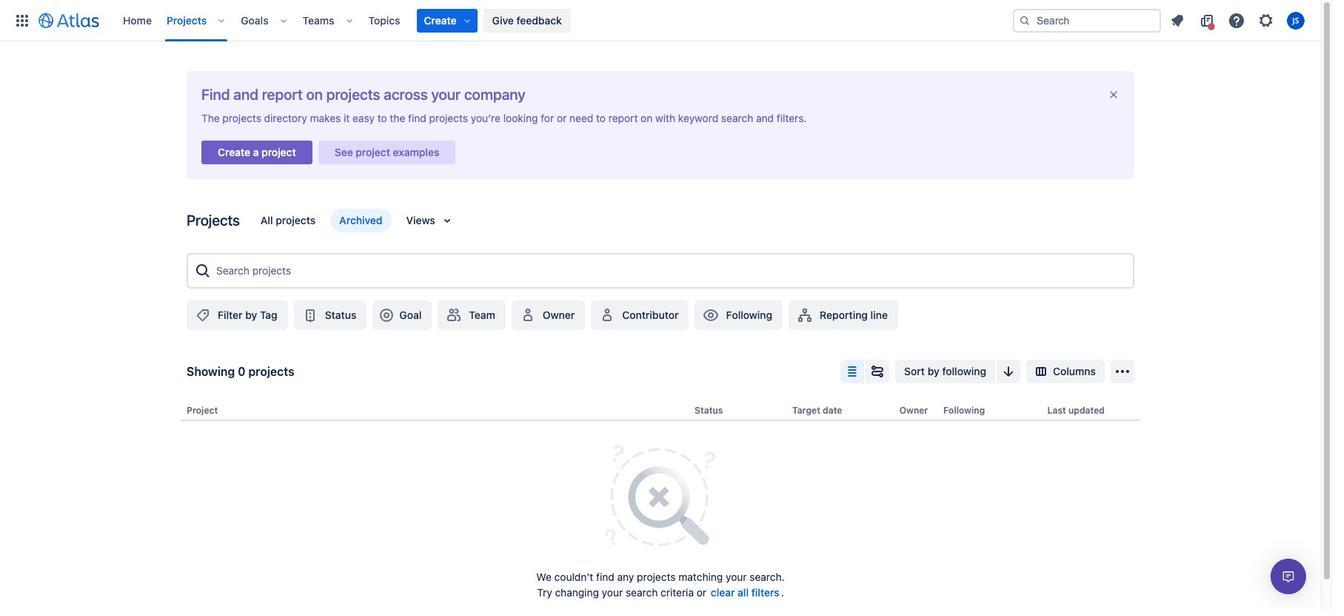 Task type: vqa. For each thing, say whether or not it's contained in the screenshot.
to
yes



Task type: describe. For each thing, give the bounding box(es) containing it.
search.
[[750, 571, 785, 584]]

line
[[871, 309, 888, 322]]

0 vertical spatial on
[[306, 86, 323, 103]]

easy
[[353, 112, 375, 124]]

clear all filters button
[[710, 585, 781, 603]]

we couldn't find any projects matching your search. try changing your search criteria or clear all filters .
[[537, 571, 785, 599]]

0
[[238, 365, 246, 379]]

the
[[202, 112, 220, 124]]

looking
[[504, 112, 538, 124]]

open intercom messenger image
[[1280, 568, 1298, 586]]

reporting line
[[820, 309, 888, 322]]

columns
[[1053, 365, 1096, 378]]

Search field
[[1013, 9, 1162, 32]]

1 horizontal spatial and
[[756, 112, 774, 124]]

give
[[492, 14, 514, 26]]

it
[[344, 112, 350, 124]]

1 to from the left
[[378, 112, 387, 124]]

.
[[781, 587, 784, 599]]

1 horizontal spatial report
[[609, 112, 638, 124]]

give feedback
[[492, 14, 562, 26]]

reporting line button
[[789, 301, 899, 330]]

views
[[406, 214, 435, 227]]

create for create a project
[[218, 146, 250, 159]]

see
[[335, 146, 353, 159]]

date
[[823, 405, 843, 416]]

settings image
[[1258, 11, 1276, 29]]

contributor button
[[591, 301, 689, 330]]

goal button
[[373, 301, 432, 330]]

by for filter
[[245, 309, 257, 322]]

company
[[464, 86, 526, 103]]

clear
[[711, 587, 735, 599]]

find inside we couldn't find any projects matching your search. try changing your search criteria or clear all filters .
[[596, 571, 615, 584]]

showing 0 projects
[[187, 365, 295, 379]]

all
[[738, 587, 749, 599]]

project inside button
[[262, 146, 296, 159]]

create button
[[417, 9, 478, 32]]

you're
[[471, 112, 501, 124]]

the projects directory makes it easy to the find projects you're looking for or need to report on with keyword search and filters.
[[202, 112, 807, 124]]

display as list image
[[844, 363, 862, 381]]

projects inside we couldn't find any projects matching your search. try changing your search criteria or clear all filters .
[[637, 571, 676, 584]]

banner containing home
[[0, 0, 1322, 41]]

1 vertical spatial projects
[[187, 212, 240, 229]]

target date
[[793, 405, 843, 416]]

see project examples
[[335, 146, 440, 159]]

notifications image
[[1169, 11, 1187, 29]]

across
[[384, 86, 428, 103]]

a
[[253, 146, 259, 159]]

by for sort
[[928, 365, 940, 378]]

views button
[[397, 209, 465, 233]]

project
[[187, 405, 218, 416]]

with
[[656, 112, 676, 124]]

contributor
[[623, 309, 679, 322]]

1 vertical spatial owner
[[900, 405, 929, 416]]

couldn't
[[555, 571, 594, 584]]

topics
[[369, 14, 400, 26]]

all projects button
[[252, 209, 325, 233]]

columns button
[[1027, 360, 1105, 384]]

archived button
[[331, 209, 392, 233]]

0 horizontal spatial find
[[408, 112, 427, 124]]

projects inside top "element"
[[167, 14, 207, 26]]

search inside we couldn't find any projects matching your search. try changing your search criteria or clear all filters .
[[626, 587, 658, 599]]

for
[[541, 112, 554, 124]]

see project examples button
[[318, 136, 456, 169]]

teams
[[303, 14, 335, 26]]

sort by following button
[[896, 360, 996, 384]]

all projects
[[261, 214, 316, 227]]

goals link
[[237, 9, 273, 32]]

create a project button
[[202, 136, 312, 169]]

following
[[943, 365, 987, 378]]

the
[[390, 112, 405, 124]]

filters.
[[777, 112, 807, 124]]

1 horizontal spatial your
[[602, 587, 623, 599]]

feedback
[[517, 14, 562, 26]]

search image
[[1019, 14, 1031, 26]]

your for company
[[431, 86, 461, 103]]



Task type: locate. For each thing, give the bounding box(es) containing it.
0 horizontal spatial and
[[234, 86, 259, 103]]

by
[[245, 309, 257, 322], [928, 365, 940, 378]]

following down following
[[944, 405, 986, 416]]

0 vertical spatial and
[[234, 86, 259, 103]]

filters
[[752, 587, 780, 599]]

1 vertical spatial and
[[756, 112, 774, 124]]

your for search.
[[726, 571, 747, 584]]

0 vertical spatial report
[[262, 86, 303, 103]]

or right 'for'
[[557, 112, 567, 124]]

status image
[[301, 307, 319, 324]]

filter by tag button
[[187, 301, 288, 330]]

projects right home
[[167, 14, 207, 26]]

0 vertical spatial or
[[557, 112, 567, 124]]

owner inside button
[[543, 309, 575, 322]]

all
[[261, 214, 273, 227]]

1 vertical spatial search
[[626, 587, 658, 599]]

or
[[557, 112, 567, 124], [697, 587, 707, 599]]

1 vertical spatial your
[[726, 571, 747, 584]]

projects right the on the top left of the page
[[223, 112, 261, 124]]

last updated
[[1048, 405, 1105, 416]]

sort
[[905, 365, 925, 378]]

0 horizontal spatial owner
[[543, 309, 575, 322]]

0 vertical spatial owner
[[543, 309, 575, 322]]

home
[[123, 14, 152, 26]]

status button
[[294, 301, 367, 330]]

following
[[726, 309, 773, 322], [944, 405, 986, 416]]

0 horizontal spatial by
[[245, 309, 257, 322]]

and right find
[[234, 86, 259, 103]]

target
[[793, 405, 821, 416]]

teams link
[[298, 9, 339, 32]]

your right across
[[431, 86, 461, 103]]

1 project from the left
[[262, 146, 296, 159]]

1 vertical spatial or
[[697, 587, 707, 599]]

find and report on projects across your company
[[202, 86, 526, 103]]

criteria
[[661, 587, 694, 599]]

0 horizontal spatial search
[[626, 587, 658, 599]]

on up makes
[[306, 86, 323, 103]]

create
[[424, 14, 457, 26], [218, 146, 250, 159]]

create inside popup button
[[424, 14, 457, 26]]

reporting
[[820, 309, 868, 322]]

create left a
[[218, 146, 250, 159]]

examples
[[393, 146, 440, 159]]

topics link
[[364, 9, 405, 32]]

1 vertical spatial on
[[641, 112, 653, 124]]

owner button
[[512, 301, 585, 330]]

search
[[722, 112, 754, 124], [626, 587, 658, 599]]

projects up search projects icon
[[187, 212, 240, 229]]

1 horizontal spatial to
[[596, 112, 606, 124]]

team button
[[438, 301, 506, 330]]

tag
[[260, 309, 278, 322]]

directory
[[264, 112, 307, 124]]

create right topics
[[424, 14, 457, 26]]

report right "need"
[[609, 112, 638, 124]]

0 vertical spatial your
[[431, 86, 461, 103]]

your
[[431, 86, 461, 103], [726, 571, 747, 584], [602, 587, 623, 599]]

1 vertical spatial status
[[695, 405, 723, 416]]

status inside 'button'
[[325, 309, 357, 322]]

last
[[1048, 405, 1067, 416]]

1 horizontal spatial or
[[697, 587, 707, 599]]

1 vertical spatial following
[[944, 405, 986, 416]]

1 horizontal spatial owner
[[900, 405, 929, 416]]

any
[[618, 571, 634, 584]]

0 vertical spatial search
[[722, 112, 754, 124]]

projects up it
[[326, 86, 381, 103]]

projects up criteria
[[637, 571, 676, 584]]

projects right 0 in the left bottom of the page
[[248, 365, 295, 379]]

or for for
[[557, 112, 567, 124]]

create for create
[[424, 14, 457, 26]]

need
[[570, 112, 594, 124]]

display as timeline image
[[869, 363, 887, 381]]

0 vertical spatial create
[[424, 14, 457, 26]]

find left any
[[596, 571, 615, 584]]

projects inside button
[[276, 214, 316, 227]]

filter
[[218, 309, 243, 322]]

team
[[469, 309, 496, 322]]

sort by following
[[905, 365, 987, 378]]

1 horizontal spatial by
[[928, 365, 940, 378]]

archived
[[339, 214, 383, 227]]

project inside 'button'
[[356, 146, 390, 159]]

following right following icon
[[726, 309, 773, 322]]

top element
[[9, 0, 1013, 41]]

1 horizontal spatial find
[[596, 571, 615, 584]]

help image
[[1228, 11, 1246, 29]]

to right "need"
[[596, 112, 606, 124]]

give feedback button
[[483, 9, 571, 32]]

report
[[262, 86, 303, 103], [609, 112, 638, 124]]

updated
[[1069, 405, 1105, 416]]

0 horizontal spatial or
[[557, 112, 567, 124]]

1 vertical spatial report
[[609, 112, 638, 124]]

banner
[[0, 0, 1322, 41]]

search projects image
[[194, 262, 212, 280]]

goals
[[241, 14, 269, 26]]

0 horizontal spatial your
[[431, 86, 461, 103]]

0 horizontal spatial create
[[218, 146, 250, 159]]

by inside "dropdown button"
[[928, 365, 940, 378]]

0 horizontal spatial report
[[262, 86, 303, 103]]

project right a
[[262, 146, 296, 159]]

find right the
[[408, 112, 427, 124]]

to left the
[[378, 112, 387, 124]]

1 horizontal spatial on
[[641, 112, 653, 124]]

1 horizontal spatial following
[[944, 405, 986, 416]]

0 horizontal spatial project
[[262, 146, 296, 159]]

project right see
[[356, 146, 390, 159]]

2 to from the left
[[596, 112, 606, 124]]

0 vertical spatial find
[[408, 112, 427, 124]]

projects link
[[162, 9, 211, 32]]

following inside button
[[726, 309, 773, 322]]

makes
[[310, 112, 341, 124]]

1 horizontal spatial create
[[424, 14, 457, 26]]

tag image
[[194, 307, 212, 324]]

more options image
[[1114, 363, 1132, 381]]

search down any
[[626, 587, 658, 599]]

filter by tag
[[218, 309, 278, 322]]

1 horizontal spatial project
[[356, 146, 390, 159]]

0 vertical spatial projects
[[167, 14, 207, 26]]

by inside button
[[245, 309, 257, 322]]

1 horizontal spatial status
[[695, 405, 723, 416]]

2 vertical spatial your
[[602, 587, 623, 599]]

your up all
[[726, 571, 747, 584]]

project
[[262, 146, 296, 159], [356, 146, 390, 159]]

following image
[[703, 307, 720, 324]]

your down any
[[602, 587, 623, 599]]

close banner image
[[1108, 89, 1120, 101]]

0 horizontal spatial following
[[726, 309, 773, 322]]

and left filters.
[[756, 112, 774, 124]]

or inside we couldn't find any projects matching your search. try changing your search criteria or clear all filters .
[[697, 587, 707, 599]]

on left with
[[641, 112, 653, 124]]

0 vertical spatial by
[[245, 309, 257, 322]]

switch to... image
[[13, 11, 31, 29]]

or down "matching" on the bottom right
[[697, 587, 707, 599]]

Search projects field
[[212, 258, 1128, 284]]

projects right all
[[276, 214, 316, 227]]

search right keyword
[[722, 112, 754, 124]]

matching
[[679, 571, 723, 584]]

projects left you're
[[429, 112, 468, 124]]

owner
[[543, 309, 575, 322], [900, 405, 929, 416]]

to
[[378, 112, 387, 124], [596, 112, 606, 124]]

create a project
[[218, 146, 296, 159]]

0 horizontal spatial on
[[306, 86, 323, 103]]

find
[[202, 86, 230, 103]]

0 vertical spatial following
[[726, 309, 773, 322]]

following button
[[695, 301, 783, 330]]

try
[[537, 587, 552, 599]]

find
[[408, 112, 427, 124], [596, 571, 615, 584]]

or for criteria
[[697, 587, 707, 599]]

account image
[[1288, 11, 1305, 29]]

0 vertical spatial status
[[325, 309, 357, 322]]

home link
[[119, 9, 156, 32]]

1 vertical spatial by
[[928, 365, 940, 378]]

2 project from the left
[[356, 146, 390, 159]]

status
[[325, 309, 357, 322], [695, 405, 723, 416]]

2 horizontal spatial your
[[726, 571, 747, 584]]

0 horizontal spatial to
[[378, 112, 387, 124]]

keyword
[[679, 112, 719, 124]]

projects
[[167, 14, 207, 26], [187, 212, 240, 229]]

by right sort
[[928, 365, 940, 378]]

report up directory
[[262, 86, 303, 103]]

by left tag
[[245, 309, 257, 322]]

changing
[[555, 587, 599, 599]]

reverse sort order image
[[1000, 363, 1018, 381]]

showing
[[187, 365, 235, 379]]

goal
[[400, 309, 422, 322]]

we
[[537, 571, 552, 584]]

1 vertical spatial find
[[596, 571, 615, 584]]

and
[[234, 86, 259, 103], [756, 112, 774, 124]]

1 vertical spatial create
[[218, 146, 250, 159]]

1 horizontal spatial search
[[722, 112, 754, 124]]

create inside button
[[218, 146, 250, 159]]

0 horizontal spatial status
[[325, 309, 357, 322]]



